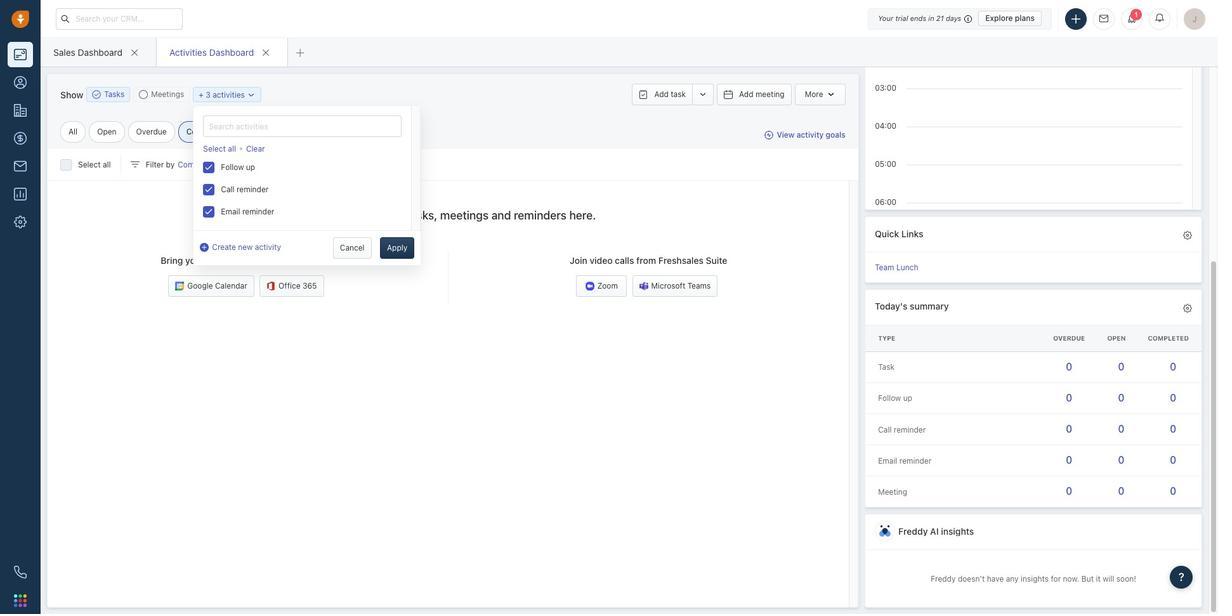 Task type: describe. For each thing, give the bounding box(es) containing it.
1 vertical spatial up
[[903, 394, 913, 403]]

1 horizontal spatial select
[[203, 144, 226, 154]]

have
[[987, 574, 1004, 584]]

completed date
[[178, 160, 235, 169]]

dashboard for activities dashboard
[[209, 47, 254, 57]]

now.
[[1063, 574, 1080, 584]]

apply
[[387, 243, 408, 253]]

lunch
[[897, 263, 919, 272]]

add for add meeting
[[739, 89, 754, 99]]

explore
[[986, 13, 1013, 23]]

03:00
[[875, 83, 897, 93]]

soon!
[[1117, 574, 1137, 584]]

freddy for freddy doesn't have any insights for now. but it will soon!
[[931, 574, 956, 584]]

team lunch
[[875, 263, 919, 272]]

bring
[[161, 255, 183, 266]]

meeting
[[756, 89, 785, 99]]

but
[[1082, 574, 1094, 584]]

1 vertical spatial for
[[1051, 574, 1061, 584]]

freddy doesn't have any insights for now. but it will soon!
[[931, 574, 1137, 584]]

task
[[671, 89, 686, 99]]

365
[[303, 281, 317, 290]]

will
[[1103, 574, 1115, 584]]

team
[[875, 263, 894, 272]]

today's
[[875, 301, 908, 312]]

+ 3 activities link
[[199, 89, 256, 101]]

apply button
[[380, 237, 415, 259]]

create
[[212, 242, 236, 252]]

freshsales for into
[[266, 255, 311, 266]]

down image
[[247, 90, 256, 99]]

quick links
[[875, 228, 924, 239]]

summary
[[910, 301, 949, 312]]

2 vertical spatial completed
[[1148, 334, 1189, 342]]

view activity goals
[[777, 130, 846, 140]]

create new activity
[[212, 242, 281, 252]]

join
[[570, 255, 587, 266]]

days
[[946, 14, 962, 22]]

1 vertical spatial insights
[[1021, 574, 1049, 584]]

it
[[1096, 574, 1101, 584]]

filter by
[[146, 160, 175, 169]]

zoom
[[597, 281, 618, 290]]

type
[[878, 334, 896, 342]]

+ 3 activities button
[[193, 87, 262, 102]]

plans
[[1015, 13, 1035, 23]]

sales dashboard
[[53, 47, 122, 57]]

1 horizontal spatial follow up
[[878, 394, 913, 403]]

0 vertical spatial open
[[97, 127, 117, 136]]

add meeting button
[[717, 84, 792, 105]]

from
[[637, 255, 656, 266]]

trial
[[896, 14, 908, 22]]

0 horizontal spatial follow up
[[221, 163, 255, 172]]

doesn't
[[958, 574, 985, 584]]

1
[[1135, 10, 1138, 18]]

21
[[937, 14, 944, 22]]

office 365
[[279, 281, 317, 290]]

phone image
[[14, 566, 27, 579]]

0 horizontal spatial select all
[[78, 160, 111, 169]]

tasks
[[104, 90, 124, 99]]

0 vertical spatial up
[[246, 163, 255, 172]]

+ 3 activities
[[199, 90, 245, 99]]

1 horizontal spatial email
[[878, 456, 898, 466]]

google calendar
[[187, 281, 247, 290]]

links
[[902, 228, 924, 239]]

view activity goals link
[[765, 130, 846, 141]]

send email image
[[1100, 15, 1109, 23]]

1 horizontal spatial email reminder
[[878, 456, 932, 466]]

0 vertical spatial meetings
[[440, 209, 489, 222]]

completed for (
[[186, 127, 227, 136]]

your for find
[[326, 209, 349, 222]]

teams
[[688, 281, 711, 290]]

show
[[60, 89, 83, 100]]

tasks,
[[406, 209, 437, 222]]

bring your meetings into freshsales suite
[[161, 255, 335, 266]]

quick
[[875, 228, 899, 239]]

all
[[69, 127, 78, 136]]

freshsales for from
[[659, 255, 704, 266]]

meetings
[[151, 90, 184, 99]]

filter
[[146, 160, 164, 169]]

0 vertical spatial call
[[221, 185, 235, 194]]

05:00
[[875, 159, 897, 169]]

google
[[187, 281, 213, 290]]

1 horizontal spatial select all
[[203, 144, 236, 154]]

microsoft
[[651, 281, 686, 290]]

0 vertical spatial call reminder
[[221, 185, 269, 194]]

1 vertical spatial activity
[[255, 242, 281, 252]]

and
[[492, 209, 511, 222]]

ai
[[930, 526, 939, 537]]



Task type: locate. For each thing, give the bounding box(es) containing it.
follow up down the clear link
[[221, 163, 255, 172]]

add left task
[[654, 89, 669, 99]]

0 horizontal spatial add
[[654, 89, 669, 99]]

0 vertical spatial select all
[[203, 144, 236, 154]]

completed ( 0 )
[[186, 127, 241, 136]]

meeting
[[878, 487, 907, 497]]

Search activities text field
[[203, 115, 402, 137]]

clear link
[[246, 143, 265, 154]]

zoom button
[[576, 275, 627, 297]]

0 vertical spatial email reminder
[[221, 207, 274, 216]]

suite up 365
[[313, 255, 335, 266]]

1 horizontal spatial up
[[903, 394, 913, 403]]

add
[[654, 89, 669, 99], [739, 89, 754, 99]]

your
[[878, 14, 894, 22]]

new
[[238, 242, 253, 252]]

0 horizontal spatial email
[[221, 207, 240, 216]]

0 horizontal spatial insights
[[941, 526, 974, 537]]

ends
[[910, 14, 927, 22]]

0 horizontal spatial activity
[[255, 242, 281, 252]]

0 horizontal spatial up
[[246, 163, 255, 172]]

0 vertical spatial for
[[253, 160, 263, 169]]

email
[[221, 207, 240, 216], [878, 456, 898, 466]]

0 horizontal spatial for
[[253, 160, 263, 169]]

0 horizontal spatial follow
[[221, 163, 244, 172]]

1 horizontal spatial suite
[[706, 255, 727, 266]]

1 vertical spatial select
[[78, 160, 101, 169]]

0 vertical spatial email
[[221, 207, 240, 216]]

0 horizontal spatial overdue
[[136, 127, 167, 136]]

0 horizontal spatial all
[[103, 160, 111, 169]]

1 vertical spatial open
[[1108, 334, 1126, 342]]

email reminder
[[221, 207, 274, 216], [878, 456, 932, 466]]

video
[[590, 255, 613, 266]]

0 vertical spatial your
[[326, 209, 349, 222]]

04:00
[[875, 121, 897, 131]]

dashboard up activities
[[209, 47, 254, 57]]

0 horizontal spatial your
[[185, 255, 204, 266]]

insights
[[941, 526, 974, 537], [1021, 574, 1049, 584]]

2 suite from the left
[[706, 255, 727, 266]]

freshsales
[[266, 255, 311, 266], [659, 255, 704, 266]]

create new activity link
[[200, 242, 281, 253]]

1 vertical spatial select all
[[78, 160, 111, 169]]

meetings
[[440, 209, 489, 222], [206, 255, 245, 266]]

1 vertical spatial all
[[103, 160, 111, 169]]

email reminder up meeting
[[878, 456, 932, 466]]

call reminder up meeting
[[878, 425, 926, 434]]

your trial ends in 21 days
[[878, 14, 962, 22]]

1 horizontal spatial follow
[[878, 394, 901, 403]]

0 vertical spatial completed
[[186, 127, 227, 136]]

follow down "task"
[[878, 394, 901, 403]]

select all left filter
[[78, 160, 111, 169]]

add for add task
[[654, 89, 669, 99]]

select
[[203, 144, 226, 154], [78, 160, 101, 169]]

sales
[[53, 47, 75, 57]]

call down date in the left of the page
[[221, 185, 235, 194]]

add meeting
[[739, 89, 785, 99]]

overdue
[[136, 127, 167, 136], [1054, 334, 1085, 342]]

suite for bring your meetings into freshsales suite
[[313, 255, 335, 266]]

select all link
[[203, 143, 236, 154]]

0
[[233, 127, 238, 136], [1066, 361, 1073, 372], [1118, 361, 1125, 372], [1170, 361, 1177, 372], [1066, 392, 1073, 404], [1118, 392, 1125, 404], [1170, 392, 1177, 404], [1066, 423, 1073, 435], [1118, 423, 1125, 435], [1170, 423, 1177, 435], [1066, 454, 1073, 466], [1118, 454, 1125, 466], [1170, 454, 1177, 466], [1066, 486, 1073, 497], [1118, 486, 1125, 497], [1170, 486, 1177, 497]]

find your upcoming tasks, meetings and reminders here.
[[300, 209, 596, 222]]

0 horizontal spatial call reminder
[[221, 185, 269, 194]]

email up meeting
[[878, 456, 898, 466]]

any
[[1006, 574, 1019, 584]]

activity up "into"
[[255, 242, 281, 252]]

2 freshsales from the left
[[659, 255, 704, 266]]

call reminder
[[221, 185, 269, 194], [878, 425, 926, 434]]

1 horizontal spatial meetings
[[440, 209, 489, 222]]

completed date button
[[175, 159, 253, 170]]

email up create
[[221, 207, 240, 216]]

add left meeting
[[739, 89, 754, 99]]

for left now.
[[1051, 574, 1061, 584]]

in
[[929, 14, 935, 22]]

freddy left ai
[[899, 526, 928, 537]]

0 horizontal spatial meetings
[[206, 255, 245, 266]]

(
[[230, 127, 233, 136]]

1 horizontal spatial all
[[228, 144, 236, 154]]

0 vertical spatial follow
[[221, 163, 244, 172]]

3
[[206, 90, 211, 99]]

cancel button
[[333, 237, 372, 259]]

2 dashboard from the left
[[209, 47, 254, 57]]

calls
[[615, 255, 634, 266]]

+
[[199, 90, 204, 99]]

office
[[279, 281, 301, 290]]

1 vertical spatial completed
[[178, 160, 217, 169]]

follow up
[[221, 163, 255, 172], [878, 394, 913, 403]]

select all up the completed date button at the left top
[[203, 144, 236, 154]]

reminder
[[237, 185, 269, 194], [242, 207, 274, 216], [894, 425, 926, 434], [900, 456, 932, 466]]

all up date in the left of the page
[[228, 144, 236, 154]]

all left filter
[[103, 160, 111, 169]]

activity right view
[[797, 130, 824, 140]]

phone element
[[8, 560, 33, 585]]

1 horizontal spatial activity
[[797, 130, 824, 140]]

your
[[326, 209, 349, 222], [185, 255, 204, 266]]

0 horizontal spatial dashboard
[[78, 47, 122, 57]]

explore plans link
[[979, 11, 1042, 26]]

follow
[[221, 163, 244, 172], [878, 394, 901, 403]]

freddy for freddy ai insights
[[899, 526, 928, 537]]

0 vertical spatial insights
[[941, 526, 974, 537]]

explore plans
[[986, 13, 1035, 23]]

join video calls from freshsales suite
[[570, 255, 727, 266]]

by
[[166, 160, 175, 169]]

1 freshsales from the left
[[266, 255, 311, 266]]

reminders
[[514, 209, 567, 222]]

1 vertical spatial your
[[185, 255, 204, 266]]

1 vertical spatial call
[[878, 425, 892, 434]]

1 horizontal spatial freshsales
[[659, 255, 704, 266]]

up
[[246, 163, 255, 172], [903, 394, 913, 403]]

1 horizontal spatial call reminder
[[878, 425, 926, 434]]

1 horizontal spatial open
[[1108, 334, 1126, 342]]

0 horizontal spatial call
[[221, 185, 235, 194]]

0 vertical spatial follow up
[[221, 163, 255, 172]]

view
[[777, 130, 795, 140]]

1 vertical spatial follow up
[[878, 394, 913, 403]]

freshsales up microsoft teams at right
[[659, 255, 704, 266]]

)
[[238, 127, 241, 136]]

calendar
[[215, 281, 247, 290]]

more
[[805, 89, 823, 99]]

open
[[97, 127, 117, 136], [1108, 334, 1126, 342]]

0 vertical spatial freddy
[[899, 526, 928, 537]]

add task
[[654, 89, 686, 99]]

completed for date
[[178, 160, 217, 169]]

cancel
[[340, 243, 365, 253]]

your for bring
[[185, 255, 204, 266]]

1 vertical spatial meetings
[[206, 255, 245, 266]]

freddy left doesn't
[[931, 574, 956, 584]]

Search your CRM... text field
[[56, 8, 183, 30]]

activities dashboard
[[169, 47, 254, 57]]

1 link
[[1121, 8, 1143, 30]]

google calendar button
[[168, 275, 254, 297]]

0 vertical spatial all
[[228, 144, 236, 154]]

dashboard
[[78, 47, 122, 57], [209, 47, 254, 57]]

1 horizontal spatial insights
[[1021, 574, 1049, 584]]

0 horizontal spatial freddy
[[899, 526, 928, 537]]

add task button
[[632, 84, 692, 105]]

1 vertical spatial freddy
[[931, 574, 956, 584]]

1 add from the left
[[654, 89, 669, 99]]

office 365 button
[[260, 275, 324, 297]]

1 vertical spatial email
[[878, 456, 898, 466]]

microsoft teams
[[651, 281, 711, 290]]

completed inside button
[[178, 160, 217, 169]]

0 horizontal spatial suite
[[313, 255, 335, 266]]

follow down select all link
[[221, 163, 244, 172]]

1 horizontal spatial for
[[1051, 574, 1061, 584]]

upcoming
[[352, 209, 404, 222]]

microsoft teams button
[[632, 275, 718, 297]]

1 horizontal spatial freddy
[[931, 574, 956, 584]]

1 horizontal spatial add
[[739, 89, 754, 99]]

0 vertical spatial overdue
[[136, 127, 167, 136]]

0 horizontal spatial email reminder
[[221, 207, 274, 216]]

call reminder down date in the left of the page
[[221, 185, 269, 194]]

clear
[[246, 144, 265, 154]]

meetings left "and"
[[440, 209, 489, 222]]

call
[[221, 185, 235, 194], [878, 425, 892, 434]]

activities
[[213, 90, 245, 99]]

suite up teams
[[706, 255, 727, 266]]

0 horizontal spatial open
[[97, 127, 117, 136]]

your right find
[[326, 209, 349, 222]]

for down the clear link
[[253, 160, 263, 169]]

dashboard right sales
[[78, 47, 122, 57]]

freshsales up the office
[[266, 255, 311, 266]]

1 vertical spatial follow
[[878, 394, 901, 403]]

1 horizontal spatial overdue
[[1054, 334, 1085, 342]]

06:00
[[875, 197, 897, 207]]

follow up down "task"
[[878, 394, 913, 403]]

1 vertical spatial overdue
[[1054, 334, 1085, 342]]

your right bring
[[185, 255, 204, 266]]

1 horizontal spatial dashboard
[[209, 47, 254, 57]]

insights right ai
[[941, 526, 974, 537]]

date
[[219, 160, 235, 169]]

1 dashboard from the left
[[78, 47, 122, 57]]

suite for join video calls from freshsales suite
[[706, 255, 727, 266]]

here.
[[569, 209, 596, 222]]

1 horizontal spatial call
[[878, 425, 892, 434]]

2 add from the left
[[739, 89, 754, 99]]

activities
[[169, 47, 207, 57]]

goals
[[826, 130, 846, 140]]

freshworks switcher image
[[14, 594, 27, 607]]

call down "task"
[[878, 425, 892, 434]]

1 vertical spatial email reminder
[[878, 456, 932, 466]]

0 horizontal spatial freshsales
[[266, 255, 311, 266]]

find
[[300, 209, 323, 222]]

0 vertical spatial activity
[[797, 130, 824, 140]]

email reminder up the create new activity
[[221, 207, 274, 216]]

1 suite from the left
[[313, 255, 335, 266]]

dashboard for sales dashboard
[[78, 47, 122, 57]]

1 horizontal spatial your
[[326, 209, 349, 222]]

0 vertical spatial select
[[203, 144, 226, 154]]

meetings down create
[[206, 255, 245, 266]]

1 vertical spatial call reminder
[[878, 425, 926, 434]]

0 horizontal spatial select
[[78, 160, 101, 169]]

today's summary
[[875, 301, 949, 312]]

insights right any
[[1021, 574, 1049, 584]]

completed
[[186, 127, 227, 136], [178, 160, 217, 169], [1148, 334, 1189, 342]]



